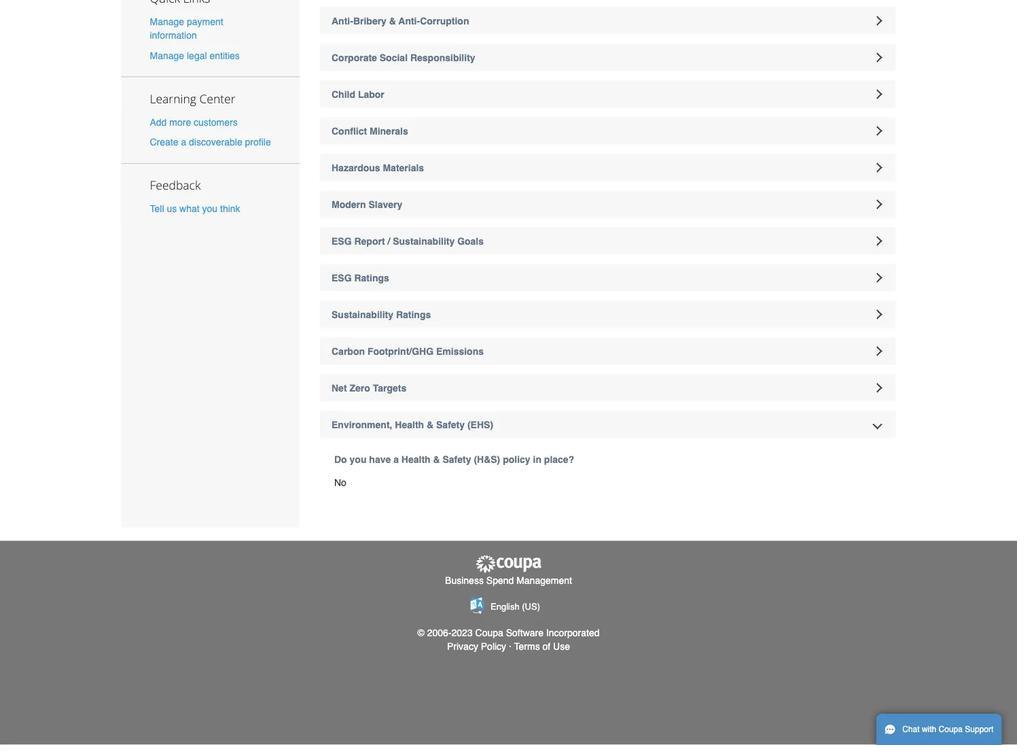 Task type: vqa. For each thing, say whether or not it's contained in the screenshot.
"alert"
no



Task type: locate. For each thing, give the bounding box(es) containing it.
/
[[388, 236, 390, 247]]

you right the do
[[350, 454, 367, 465]]

0 vertical spatial ratings
[[354, 273, 389, 283]]

0 horizontal spatial anti-
[[332, 16, 353, 27]]

carbon
[[332, 346, 365, 357]]

carbon footprint/ghg emissions
[[332, 346, 484, 357]]

&
[[389, 16, 396, 27], [427, 419, 434, 430], [433, 454, 440, 465]]

do
[[334, 454, 347, 465]]

0 horizontal spatial coupa
[[476, 627, 504, 638]]

legal
[[187, 50, 207, 61]]

manage for manage legal entities
[[150, 50, 184, 61]]

manage up information
[[150, 17, 184, 28]]

with
[[922, 725, 937, 734]]

have
[[369, 454, 391, 465]]

you
[[202, 203, 218, 214], [350, 454, 367, 465]]

business
[[445, 575, 484, 586]]

child
[[332, 89, 356, 100]]

english (us)
[[491, 602, 540, 612]]

anti-bribery & anti-corruption button
[[320, 7, 896, 35]]

a right have
[[394, 454, 399, 465]]

manage payment information link
[[150, 17, 223, 41]]

you right what
[[202, 203, 218, 214]]

coupa
[[476, 627, 504, 638], [939, 725, 963, 734]]

health down targets
[[395, 419, 424, 430]]

coupa right with
[[939, 725, 963, 734]]

customers
[[194, 117, 238, 128]]

manage down information
[[150, 50, 184, 61]]

0 vertical spatial you
[[202, 203, 218, 214]]

anti- up corporate social responsibility
[[399, 16, 420, 27]]

esg ratings button
[[320, 264, 896, 292]]

1 vertical spatial ratings
[[396, 309, 431, 320]]

a right create
[[181, 137, 186, 148]]

esg ratings
[[332, 273, 389, 283]]

0 vertical spatial sustainability
[[393, 236, 455, 247]]

place?
[[544, 454, 575, 465]]

©
[[418, 627, 425, 638]]

privacy policy link
[[447, 641, 507, 652]]

1 vertical spatial sustainability
[[332, 309, 394, 320]]

learning center
[[150, 91, 236, 107]]

0 horizontal spatial you
[[202, 203, 218, 214]]

modern slavery heading
[[320, 191, 896, 218]]

0 vertical spatial &
[[389, 16, 396, 27]]

1 horizontal spatial anti-
[[399, 16, 420, 27]]

1 horizontal spatial you
[[350, 454, 367, 465]]

environment,
[[332, 419, 393, 430]]

ratings inside 'heading'
[[396, 309, 431, 320]]

0 vertical spatial manage
[[150, 17, 184, 28]]

manage
[[150, 17, 184, 28], [150, 50, 184, 61]]

esg for esg report / sustainability goals
[[332, 236, 352, 247]]

esg report / sustainability goals button
[[320, 228, 896, 255]]

1 vertical spatial health
[[402, 454, 431, 465]]

2 manage from the top
[[150, 50, 184, 61]]

environment, health & safety (ehs)
[[332, 419, 494, 430]]

1 esg from the top
[[332, 236, 352, 247]]

manage legal entities
[[150, 50, 240, 61]]

1 vertical spatial &
[[427, 419, 434, 430]]

0 vertical spatial safety
[[436, 419, 465, 430]]

modern
[[332, 199, 366, 210]]

(us)
[[522, 602, 540, 612]]

create a discoverable profile
[[150, 137, 271, 148]]

safety inside dropdown button
[[436, 419, 465, 430]]

add
[[150, 117, 167, 128]]

© 2006-2023 coupa software incorporated
[[418, 627, 600, 638]]

safety left (h&s)
[[443, 454, 471, 465]]

terms
[[514, 641, 540, 652]]

ratings up carbon footprint/ghg emissions
[[396, 309, 431, 320]]

english
[[491, 602, 520, 612]]

sustainability ratings heading
[[320, 301, 896, 328]]

think
[[220, 203, 240, 214]]

corporate
[[332, 52, 377, 63]]

1 vertical spatial esg
[[332, 273, 352, 283]]

responsibility
[[411, 52, 476, 63]]

anti-bribery & anti-corruption heading
[[320, 7, 896, 35]]

sustainability right /
[[393, 236, 455, 247]]

& down environment, health & safety (ehs)
[[433, 454, 440, 465]]

1 vertical spatial you
[[350, 454, 367, 465]]

manage inside manage payment information
[[150, 17, 184, 28]]

child labor
[[332, 89, 385, 100]]

chat with coupa support
[[903, 725, 994, 734]]

1 vertical spatial coupa
[[939, 725, 963, 734]]

tell
[[150, 203, 164, 214]]

2 esg from the top
[[332, 273, 352, 283]]

health down environment, health & safety (ehs)
[[402, 454, 431, 465]]

2 anti- from the left
[[399, 16, 420, 27]]

esg
[[332, 236, 352, 247], [332, 273, 352, 283]]

coupa up policy
[[476, 627, 504, 638]]

& right bribery
[[389, 16, 396, 27]]

esg up sustainability ratings
[[332, 273, 352, 283]]

conflict minerals button
[[320, 118, 896, 145]]

esg report / sustainability goals heading
[[320, 228, 896, 255]]

center
[[199, 91, 236, 107]]

(ehs)
[[468, 419, 494, 430]]

conflict minerals heading
[[320, 118, 896, 145]]

health inside dropdown button
[[395, 419, 424, 430]]

a
[[181, 137, 186, 148], [394, 454, 399, 465]]

1 manage from the top
[[150, 17, 184, 28]]

& up do you have a health & safety (h&s) policy in place?
[[427, 419, 434, 430]]

terms of use link
[[514, 641, 570, 652]]

esg inside dropdown button
[[332, 273, 352, 283]]

coupa inside button
[[939, 725, 963, 734]]

safety left (ehs)
[[436, 419, 465, 430]]

manage legal entities link
[[150, 50, 240, 61]]

business spend management
[[445, 575, 572, 586]]

ratings for sustainability ratings
[[396, 309, 431, 320]]

esg inside 'dropdown button'
[[332, 236, 352, 247]]

1 horizontal spatial ratings
[[396, 309, 431, 320]]

report
[[354, 236, 385, 247]]

net zero targets button
[[320, 375, 896, 402]]

you inside "button"
[[202, 203, 218, 214]]

ratings down report
[[354, 273, 389, 283]]

ratings
[[354, 273, 389, 283], [396, 309, 431, 320]]

1 horizontal spatial coupa
[[939, 725, 963, 734]]

conflict minerals
[[332, 126, 408, 137]]

anti-
[[332, 16, 353, 27], [399, 16, 420, 27]]

0 horizontal spatial ratings
[[354, 273, 389, 283]]

0 vertical spatial esg
[[332, 236, 352, 247]]

0 vertical spatial health
[[395, 419, 424, 430]]

environment, health & safety (ehs) button
[[320, 411, 896, 438]]

tell us what you think button
[[150, 202, 240, 216]]

discoverable
[[189, 137, 242, 148]]

ratings inside heading
[[354, 273, 389, 283]]

minerals
[[370, 126, 408, 137]]

management
[[517, 575, 572, 586]]

1 vertical spatial a
[[394, 454, 399, 465]]

modern slavery button
[[320, 191, 896, 218]]

anti- up corporate
[[332, 16, 353, 27]]

anti-bribery & anti-corruption
[[332, 16, 469, 27]]

coupa supplier portal image
[[475, 555, 543, 574]]

1 vertical spatial manage
[[150, 50, 184, 61]]

footprint/ghg
[[368, 346, 434, 357]]

esg left report
[[332, 236, 352, 247]]

0 vertical spatial a
[[181, 137, 186, 148]]

sustainability
[[393, 236, 455, 247], [332, 309, 394, 320]]

sustainability down esg ratings
[[332, 309, 394, 320]]

1 vertical spatial safety
[[443, 454, 471, 465]]

1 horizontal spatial a
[[394, 454, 399, 465]]

hazardous materials button
[[320, 154, 896, 182]]

safety
[[436, 419, 465, 430], [443, 454, 471, 465]]

do you have a health & safety (h&s) policy in place?
[[334, 454, 575, 465]]



Task type: describe. For each thing, give the bounding box(es) containing it.
more
[[169, 117, 191, 128]]

payment
[[187, 17, 223, 28]]

0 horizontal spatial a
[[181, 137, 186, 148]]

software
[[506, 627, 544, 638]]

add more customers
[[150, 117, 238, 128]]

bribery
[[353, 16, 387, 27]]

add more customers link
[[150, 117, 238, 128]]

learning
[[150, 91, 196, 107]]

policy
[[503, 454, 531, 465]]

(h&s)
[[474, 454, 501, 465]]

corruption
[[420, 16, 469, 27]]

social
[[380, 52, 408, 63]]

sustainability inside dropdown button
[[332, 309, 394, 320]]

create a discoverable profile link
[[150, 137, 271, 148]]

materials
[[383, 162, 424, 173]]

net zero targets
[[332, 383, 407, 394]]

child labor heading
[[320, 81, 896, 108]]

incorporated
[[546, 627, 600, 638]]

hazardous materials heading
[[320, 154, 896, 182]]

esg report / sustainability goals
[[332, 236, 484, 247]]

sustainability inside 'dropdown button'
[[393, 236, 455, 247]]

policy
[[481, 641, 507, 652]]

zero
[[350, 383, 370, 394]]

emissions
[[436, 346, 484, 357]]

sustainability ratings
[[332, 309, 431, 320]]

privacy policy
[[447, 641, 507, 652]]

2006-
[[427, 627, 452, 638]]

& for anti-
[[389, 16, 396, 27]]

hazardous materials
[[332, 162, 424, 173]]

information
[[150, 30, 197, 41]]

chat with coupa support button
[[877, 714, 1002, 745]]

what
[[180, 203, 200, 214]]

corporate social responsibility button
[[320, 44, 896, 71]]

entities
[[210, 50, 240, 61]]

privacy
[[447, 641, 479, 652]]

chat
[[903, 725, 920, 734]]

modern slavery
[[332, 199, 403, 210]]

support
[[966, 725, 994, 734]]

manage payment information
[[150, 17, 223, 41]]

feedback
[[150, 177, 201, 193]]

slavery
[[369, 199, 403, 210]]

manage for manage payment information
[[150, 17, 184, 28]]

net
[[332, 383, 347, 394]]

corporate social responsibility
[[332, 52, 476, 63]]

2023
[[452, 627, 473, 638]]

no
[[334, 477, 347, 488]]

labor
[[358, 89, 385, 100]]

create
[[150, 137, 178, 148]]

2 vertical spatial &
[[433, 454, 440, 465]]

conflict
[[332, 126, 367, 137]]

of
[[543, 641, 551, 652]]

ratings for esg ratings
[[354, 273, 389, 283]]

targets
[[373, 383, 407, 394]]

environment, health & safety (ehs) heading
[[320, 411, 896, 438]]

in
[[533, 454, 542, 465]]

& for safety
[[427, 419, 434, 430]]

us
[[167, 203, 177, 214]]

corporate social responsibility heading
[[320, 44, 896, 71]]

spend
[[487, 575, 514, 586]]

use
[[553, 641, 570, 652]]

goals
[[458, 236, 484, 247]]

1 anti- from the left
[[332, 16, 353, 27]]

hazardous
[[332, 162, 380, 173]]

terms of use
[[514, 641, 570, 652]]

esg for esg ratings
[[332, 273, 352, 283]]

child labor button
[[320, 81, 896, 108]]

esg ratings heading
[[320, 264, 896, 292]]

tell us what you think
[[150, 203, 240, 214]]

net zero targets heading
[[320, 375, 896, 402]]

0 vertical spatial coupa
[[476, 627, 504, 638]]

carbon footprint/ghg emissions heading
[[320, 338, 896, 365]]

profile
[[245, 137, 271, 148]]



